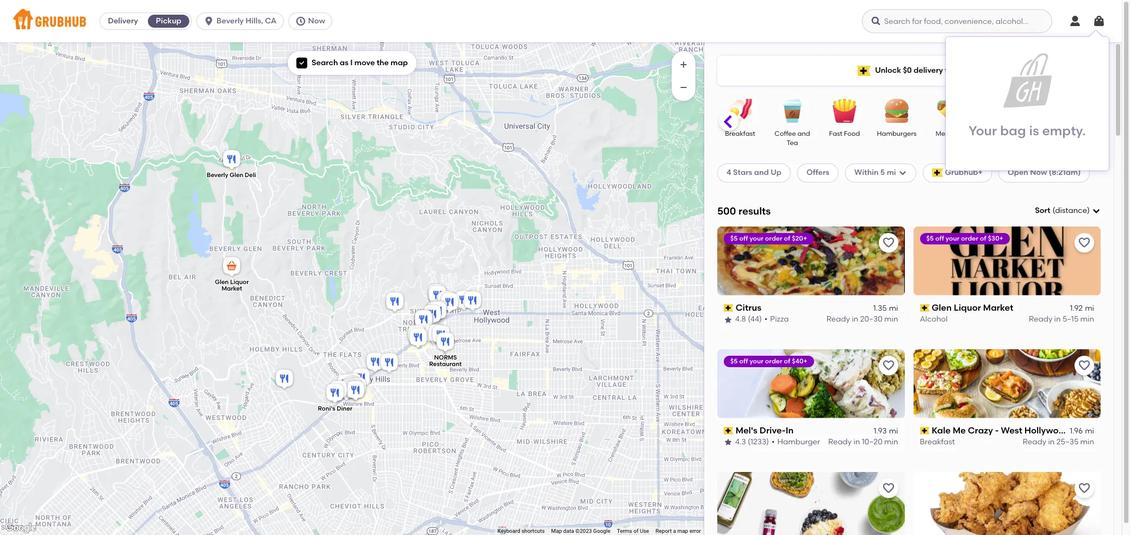 Task type: describe. For each thing, give the bounding box(es) containing it.
glen liquor market logo image
[[914, 227, 1101, 296]]

sort ( distance )
[[1036, 206, 1090, 216]]

4.8
[[736, 315, 746, 325]]

use
[[640, 529, 649, 535]]

riozonas acai west hollywood image
[[425, 300, 446, 324]]

mickey fine grill image
[[338, 378, 360, 402]]

ready for citrus
[[827, 315, 851, 325]]

results
[[739, 205, 771, 217]]

order for glen liquor market
[[962, 235, 979, 243]]

fees
[[945, 66, 961, 75]]

as
[[340, 58, 349, 67]]

1.93 mi
[[874, 427, 899, 436]]

diner
[[337, 406, 352, 413]]

delivery
[[108, 16, 138, 26]]

star icon image for citrus
[[724, 316, 733, 325]]

me
[[953, 426, 966, 436]]

beverly glen deli image
[[221, 148, 242, 172]]

citrus image
[[384, 291, 406, 315]]

mel's drive-in logo image
[[718, 350, 905, 419]]

• pizza
[[765, 315, 789, 325]]

ihop image
[[439, 291, 461, 315]]

min for glen liquor market
[[1081, 315, 1095, 325]]

pickup button
[[146, 13, 192, 30]]

mel's drive-in
[[736, 426, 794, 436]]

keyboard shortcuts button
[[498, 528, 545, 536]]

move
[[355, 58, 375, 67]]

map region
[[0, 42, 824, 536]]

1.92 mi
[[1071, 304, 1095, 313]]

4.3
[[736, 438, 746, 447]]

grubhub plus flag logo image for unlock $0 delivery fees
[[858, 66, 871, 76]]

tacos
[[1097, 130, 1116, 138]]

4
[[727, 168, 732, 178]]

mi for crazy
[[1086, 427, 1095, 436]]

data
[[564, 529, 574, 535]]

min for kale me crazy - west hollywood
[[1081, 438, 1095, 447]]

$5 off your order of $40+
[[731, 358, 808, 365]]

hills,
[[246, 16, 263, 26]]

unlock $0 delivery fees
[[876, 66, 961, 75]]

google image
[[3, 522, 39, 536]]

your for glen liquor market
[[946, 235, 960, 243]]

earthbar sunset image
[[427, 284, 449, 308]]

ferrarini image
[[346, 376, 368, 400]]

alcohol
[[920, 315, 948, 325]]

hollywood
[[1025, 426, 1071, 436]]

1 vertical spatial glen liquor market
[[932, 303, 1014, 313]]

1 horizontal spatial svg image
[[1069, 15, 1082, 28]]

distance
[[1056, 206, 1088, 216]]

the
[[377, 58, 389, 67]]

1 horizontal spatial breakfast
[[920, 438, 956, 447]]

1.96
[[1070, 427, 1083, 436]]

delivery button
[[100, 13, 146, 30]]

delivery
[[914, 66, 944, 75]]

tasty donuts and cafe image
[[462, 290, 483, 314]]

svg image inside beverly hills, ca button
[[204, 16, 214, 27]]

beverly for beverly glen deli
[[207, 172, 228, 179]]

ready in 25–35 min
[[1023, 438, 1095, 447]]

0 horizontal spatial svg image
[[299, 60, 305, 66]]

pickup
[[156, 16, 182, 26]]

(
[[1053, 206, 1056, 216]]

4 stars and up
[[727, 168, 782, 178]]

burritos image
[[1035, 99, 1073, 123]]

none field containing sort
[[1036, 206, 1101, 217]]

fast
[[830, 130, 843, 138]]

the farm of beverly hills image
[[350, 367, 372, 391]]

ready for mel's drive-in
[[829, 438, 852, 447]]

offers
[[807, 168, 830, 178]]

kale me crazy - west hollywood
[[932, 426, 1071, 436]]

energy life cafe image
[[335, 380, 357, 403]]

citrus logo image
[[718, 227, 905, 296]]

$20+
[[792, 235, 808, 243]]

ready in 20–30 min
[[827, 315, 899, 325]]

terms of use
[[617, 529, 649, 535]]

market inside glen liquor market
[[221, 285, 242, 293]]

25–35
[[1057, 438, 1079, 447]]

)
[[1088, 206, 1090, 216]]

0 horizontal spatial and
[[755, 168, 769, 178]]

tacos image
[[1087, 99, 1125, 123]]

restaurant
[[429, 361, 462, 368]]

beverly hills, ca button
[[196, 13, 288, 30]]

body energy club - west hollywood image
[[426, 299, 448, 323]]

leora cafe image
[[364, 351, 386, 375]]

crazy
[[968, 426, 994, 436]]

mi for market
[[1086, 304, 1095, 313]]

dany's food trucks, inc. image
[[273, 368, 295, 392]]

open now (8:21am)
[[1008, 168, 1081, 178]]

map
[[552, 529, 562, 535]]

tryst caffe image
[[345, 380, 366, 403]]

fast food
[[830, 130, 861, 138]]

beverly hills, ca
[[217, 16, 277, 26]]

0 horizontal spatial breakfast
[[726, 130, 756, 138]]

1.93
[[874, 427, 887, 436]]

1.92
[[1071, 304, 1083, 313]]

• for mel's drive-in
[[772, 438, 775, 447]]

within 5 mi
[[855, 168, 897, 178]]

hamburgers image
[[878, 99, 916, 123]]

dessert
[[990, 130, 1014, 138]]

of for citrus
[[784, 235, 791, 243]]

ready in 10–20 min
[[829, 438, 899, 447]]

fast food image
[[826, 99, 864, 123]]

sort
[[1036, 206, 1051, 216]]

4.8 (44)
[[736, 315, 762, 325]]

500
[[718, 205, 737, 217]]

unlock
[[876, 66, 902, 75]]

$5 for citrus
[[731, 235, 738, 243]]

• hamburger
[[772, 438, 821, 447]]

$5 for mel's drive-in
[[731, 358, 738, 365]]

1.35 mi
[[874, 304, 899, 313]]

search as i move the map
[[312, 58, 408, 67]]

of for mel's drive-in
[[784, 358, 791, 365]]

5
[[881, 168, 885, 178]]

subscription pass image for kale me crazy - west hollywood
[[920, 428, 930, 435]]

within
[[855, 168, 879, 178]]

svg image right 5 on the top of the page
[[899, 169, 907, 178]]

report a map error
[[656, 529, 701, 535]]

in for mel's drive-in
[[854, 438, 861, 447]]

(8:21am)
[[1050, 168, 1081, 178]]

alana's coffee roasters image
[[406, 324, 427, 348]]

in for citrus
[[852, 315, 859, 325]]

keyboard
[[498, 529, 521, 535]]

now inside button
[[308, 16, 325, 26]]

min for mel's drive-in
[[885, 438, 899, 447]]

subway® image
[[344, 380, 365, 403]]

keyboard shortcuts
[[498, 529, 545, 535]]



Task type: vqa. For each thing, say whether or not it's contained in the screenshot.
all
no



Task type: locate. For each thing, give the bounding box(es) containing it.
1.35
[[874, 304, 887, 313]]

1 vertical spatial map
[[678, 529, 689, 535]]

roni's
[[318, 406, 335, 413]]

1 vertical spatial liquor
[[954, 303, 982, 313]]

pressed retail image
[[421, 303, 443, 327]]

save this restaurant image for earthbar sunset logo
[[882, 482, 895, 495]]

1 vertical spatial beverly
[[207, 172, 228, 179]]

(1233)
[[748, 438, 769, 447]]

mi right 5 on the top of the page
[[887, 168, 897, 178]]

up
[[771, 168, 782, 178]]

1 vertical spatial subscription pass image
[[724, 428, 734, 435]]

judi's deli image
[[341, 375, 363, 399]]

0 vertical spatial subscription pass image
[[724, 305, 734, 312]]

subscription pass image
[[920, 305, 930, 312], [724, 428, 734, 435]]

1 vertical spatial market
[[984, 303, 1014, 313]]

save this restaurant image for hollywood burger  logo
[[1079, 482, 1092, 495]]

beverly glen deli
[[207, 172, 256, 179]]

1.96 mi
[[1070, 427, 1095, 436]]

your left $30+
[[946, 235, 960, 243]]

-
[[996, 426, 999, 436]]

ca
[[265, 16, 277, 26]]

google
[[594, 529, 611, 535]]

and inside coffee and tea
[[798, 130, 811, 138]]

hamburger
[[778, 438, 821, 447]]

1 vertical spatial glen
[[215, 279, 229, 286]]

your down results
[[750, 235, 764, 243]]

grubhub plus flag logo image
[[858, 66, 871, 76], [932, 169, 943, 178]]

order for mel's drive-in
[[766, 358, 783, 365]]

0 vertical spatial market
[[221, 285, 242, 293]]

grubhub plus flag logo image left the unlock
[[858, 66, 871, 76]]

is
[[1030, 123, 1040, 139]]

glen liquor market image
[[221, 255, 242, 279]]

0 horizontal spatial now
[[308, 16, 325, 26]]

joe & the juice image
[[430, 324, 452, 348]]

market
[[221, 285, 242, 293], [984, 303, 1014, 313]]

2 horizontal spatial svg image
[[1093, 15, 1106, 28]]

mi
[[887, 168, 897, 178], [889, 304, 899, 313], [1086, 304, 1095, 313], [889, 427, 899, 436], [1086, 427, 1095, 436]]

ready for glen liquor market
[[1030, 315, 1053, 325]]

$40+
[[792, 358, 808, 365]]

and left up
[[755, 168, 769, 178]]

dessert image
[[983, 99, 1021, 123]]

1 vertical spatial •
[[772, 438, 775, 447]]

save this restaurant button
[[879, 233, 899, 253], [1075, 233, 1095, 253], [879, 356, 899, 376], [1075, 356, 1095, 376], [879, 479, 899, 499], [1075, 479, 1095, 499]]

of left $20+
[[784, 235, 791, 243]]

subscription pass image left mel's
[[724, 428, 734, 435]]

svg image up the unlock
[[871, 16, 882, 27]]

svg image inside field
[[1093, 207, 1101, 216]]

0 vertical spatial now
[[308, 16, 325, 26]]

0 vertical spatial •
[[765, 315, 768, 325]]

0 horizontal spatial subscription pass image
[[724, 428, 734, 435]]

0 horizontal spatial map
[[391, 58, 408, 67]]

save this restaurant image for kale me crazy - west hollywood  logo
[[1079, 360, 1092, 373]]

deli
[[245, 172, 256, 179]]

liquor
[[230, 279, 249, 286], [954, 303, 982, 313]]

search
[[312, 58, 338, 67]]

1 horizontal spatial subscription pass image
[[920, 305, 930, 312]]

mel's drive-in image
[[426, 283, 448, 307]]

mi right 1.93
[[889, 427, 899, 436]]

0 horizontal spatial liquor
[[230, 279, 249, 286]]

map data ©2023 google
[[552, 529, 611, 535]]

beverly left deli
[[207, 172, 228, 179]]

now up "search"
[[308, 16, 325, 26]]

of left $40+
[[784, 358, 791, 365]]

i
[[351, 58, 353, 67]]

empty.
[[1043, 123, 1086, 139]]

west
[[1001, 426, 1023, 436]]

min for citrus
[[885, 315, 899, 325]]

subscription pass image for citrus
[[724, 305, 734, 312]]

beverly for beverly hills, ca
[[217, 16, 244, 26]]

2 star icon image from the top
[[724, 439, 733, 448]]

1 vertical spatial star icon image
[[724, 439, 733, 448]]

1 horizontal spatial glen liquor market
[[932, 303, 1014, 313]]

in
[[852, 315, 859, 325], [1055, 315, 1061, 325], [854, 438, 861, 447], [1049, 438, 1055, 447]]

$5 off your order of $30+
[[927, 235, 1004, 243]]

pizza
[[771, 315, 789, 325]]

0 vertical spatial glen
[[230, 172, 243, 179]]

minus icon image
[[679, 82, 689, 93]]

$30+
[[989, 235, 1004, 243]]

0 vertical spatial grubhub plus flag logo image
[[858, 66, 871, 76]]

• for citrus
[[765, 315, 768, 325]]

roni's diner
[[318, 406, 352, 413]]

glen liquor market
[[215, 279, 249, 293], [932, 303, 1014, 313]]

0 horizontal spatial glen liquor market
[[215, 279, 249, 293]]

mi right 1.35
[[889, 304, 899, 313]]

$5 off your order of $20+
[[731, 235, 808, 243]]

breakfast down kale
[[920, 438, 956, 447]]

mexican
[[936, 130, 963, 138]]

map right the the
[[391, 58, 408, 67]]

subscription pass image for mel's drive-in
[[724, 428, 734, 435]]

0 vertical spatial breakfast
[[726, 130, 756, 138]]

None field
[[1036, 206, 1101, 217]]

subscription pass image left citrus
[[724, 305, 734, 312]]

order left $40+
[[766, 358, 783, 365]]

terms
[[617, 529, 633, 535]]

$0
[[904, 66, 912, 75]]

open
[[1008, 168, 1029, 178]]

market down glen liquor market icon
[[221, 285, 242, 293]]

mexican image
[[930, 99, 969, 123]]

map right a
[[678, 529, 689, 535]]

liquor inside glen liquor market
[[230, 279, 249, 286]]

1 horizontal spatial map
[[678, 529, 689, 535]]

500 results
[[718, 205, 771, 217]]

1 vertical spatial subscription pass image
[[920, 428, 930, 435]]

hollywood burger image
[[413, 309, 435, 333]]

comoncy - beverly hills image
[[342, 377, 364, 401]]

1 star icon image from the top
[[724, 316, 733, 325]]

0 vertical spatial map
[[391, 58, 408, 67]]

citrus
[[736, 303, 762, 313]]

in left "20–30"
[[852, 315, 859, 325]]

main navigation navigation
[[0, 0, 1123, 42]]

off for citrus
[[740, 235, 748, 243]]

grubhub plus flag logo image left grubhub+
[[932, 169, 943, 178]]

min down 1.35 mi
[[885, 315, 899, 325]]

order
[[766, 235, 783, 243], [962, 235, 979, 243], [766, 358, 783, 365]]

cafe ruisseau - beverly hills image
[[378, 352, 400, 376]]

your down (44) on the bottom right of the page
[[750, 358, 764, 365]]

1 horizontal spatial subscription pass image
[[920, 428, 930, 435]]

0 horizontal spatial •
[[765, 315, 768, 325]]

0 vertical spatial subscription pass image
[[920, 305, 930, 312]]

min down 1.96 mi
[[1081, 438, 1095, 447]]

breakfast image
[[722, 99, 760, 123]]

norms restaurant image
[[435, 331, 456, 355]]

of left use
[[634, 529, 639, 535]]

your bag is empty. tooltip
[[946, 30, 1110, 171]]

in down hollywood
[[1049, 438, 1055, 447]]

ready left "20–30"
[[827, 315, 851, 325]]

star icon image for mel's drive-in
[[724, 439, 733, 448]]

1 vertical spatial and
[[755, 168, 769, 178]]

of
[[784, 235, 791, 243], [981, 235, 987, 243], [784, 358, 791, 365], [634, 529, 639, 535]]

order left $20+
[[766, 235, 783, 243]]

ready down hollywood
[[1023, 438, 1047, 447]]

min down 1.93 mi
[[885, 438, 899, 447]]

save this restaurant image
[[882, 237, 895, 250], [882, 360, 895, 373], [1079, 360, 1092, 373], [882, 482, 895, 495], [1079, 482, 1092, 495]]

Search for food, convenience, alcohol... search field
[[862, 9, 1053, 33]]

mi right 1.96
[[1086, 427, 1095, 436]]

star icon image left 4.8 at bottom
[[724, 316, 733, 325]]

1 horizontal spatial and
[[798, 130, 811, 138]]

1 horizontal spatial market
[[984, 303, 1014, 313]]

glen inside glen liquor market
[[215, 279, 229, 286]]

7 eleven image
[[436, 290, 457, 314]]

1 horizontal spatial glen
[[230, 172, 243, 179]]

earthbar sunset logo image
[[718, 473, 905, 536]]

ready
[[827, 315, 851, 325], [1030, 315, 1053, 325], [829, 438, 852, 447], [1023, 438, 1047, 447]]

off for mel's drive-in
[[740, 358, 748, 365]]

da carla caffe image
[[327, 380, 349, 403]]

glen liquor market inside map region
[[215, 279, 249, 293]]

ready left 5–15
[[1030, 315, 1053, 325]]

svg image inside now button
[[295, 16, 306, 27]]

roni's diner image
[[324, 382, 346, 406]]

5–15
[[1063, 315, 1079, 325]]

10–20
[[862, 438, 883, 447]]

subscription pass image left kale
[[920, 428, 930, 435]]

rawberri image
[[427, 300, 449, 324]]

of left $30+
[[981, 235, 987, 243]]

in for glen liquor market
[[1055, 315, 1061, 325]]

drive-
[[760, 426, 786, 436]]

• right (44) on the bottom right of the page
[[765, 315, 768, 325]]

grubhub plus flag logo image for grubhub+
[[932, 169, 943, 178]]

1 vertical spatial now
[[1031, 168, 1048, 178]]

in left 5–15
[[1055, 315, 1061, 325]]

save this restaurant image
[[1079, 237, 1092, 250]]

in for kale me crazy - west hollywood
[[1049, 438, 1055, 447]]

market down 'glen liquor market logo'
[[984, 303, 1014, 313]]

report
[[656, 529, 672, 535]]

beverly left hills,
[[217, 16, 244, 26]]

joey's cafe image
[[453, 289, 475, 313]]

breakfast
[[726, 130, 756, 138], [920, 438, 956, 447]]

0 horizontal spatial glen
[[215, 279, 229, 286]]

star icon image left 4.3
[[724, 439, 733, 448]]

1 vertical spatial grubhub plus flag logo image
[[932, 169, 943, 178]]

0 horizontal spatial subscription pass image
[[724, 305, 734, 312]]

0 horizontal spatial grubhub plus flag logo image
[[858, 66, 871, 76]]

svg image right )
[[1093, 207, 1101, 216]]

svg image right ca
[[295, 16, 306, 27]]

0 vertical spatial beverly
[[217, 16, 244, 26]]

error
[[690, 529, 701, 535]]

the butcher's daughter image
[[407, 327, 429, 351]]

subscription pass image for glen liquor market
[[920, 305, 930, 312]]

off
[[740, 235, 748, 243], [936, 235, 945, 243], [740, 358, 748, 365]]

kale me crazy - west hollywood image
[[413, 308, 435, 332]]

ready in 5–15 min
[[1030, 315, 1095, 325]]

ready left 10–20
[[829, 438, 852, 447]]

ready for kale me crazy - west hollywood
[[1023, 438, 1047, 447]]

•
[[765, 315, 768, 325], [772, 438, 775, 447]]

mi right 1.92 on the bottom
[[1086, 304, 1095, 313]]

your
[[969, 123, 998, 139]]

the nosh of beverly hills image
[[335, 373, 357, 397]]

zinc cafe & market image
[[423, 323, 444, 347]]

le pain quotidien (south santa monica blvd) image
[[341, 372, 363, 396]]

grubhub+
[[946, 168, 983, 178]]

coffee
[[775, 130, 796, 138]]

1 horizontal spatial liquor
[[954, 303, 982, 313]]

your for mel's drive-in
[[750, 358, 764, 365]]

1 horizontal spatial grubhub plus flag logo image
[[932, 169, 943, 178]]

0 horizontal spatial market
[[221, 285, 242, 293]]

plus icon image
[[679, 59, 689, 70]]

$5
[[731, 235, 738, 243], [927, 235, 934, 243], [731, 358, 738, 365]]

your for citrus
[[750, 235, 764, 243]]

mel's
[[736, 426, 758, 436]]

now right open
[[1031, 168, 1048, 178]]

(44)
[[748, 315, 762, 325]]

your bag is empty.
[[969, 123, 1086, 139]]

0 vertical spatial liquor
[[230, 279, 249, 286]]

coffee and tea image
[[774, 99, 812, 123]]

2 horizontal spatial glen
[[932, 303, 952, 313]]

kale me crazy - west hollywood  logo image
[[914, 350, 1101, 419]]

food
[[845, 130, 861, 138]]

1 vertical spatial breakfast
[[920, 438, 956, 447]]

• down drive-
[[772, 438, 775, 447]]

0 vertical spatial star icon image
[[724, 316, 733, 325]]

order for citrus
[[766, 235, 783, 243]]

subscription pass image
[[724, 305, 734, 312], [920, 428, 930, 435]]

bag
[[1001, 123, 1027, 139]]

of for glen liquor market
[[981, 235, 987, 243]]

and up tea at the right top of page
[[798, 130, 811, 138]]

svg image left the beverly hills, ca
[[204, 16, 214, 27]]

star icon image
[[724, 316, 733, 325], [724, 439, 733, 448]]

subscription pass image up alcohol
[[920, 305, 930, 312]]

now
[[308, 16, 325, 26], [1031, 168, 1048, 178]]

in left 10–20
[[854, 438, 861, 447]]

svg image
[[204, 16, 214, 27], [295, 16, 306, 27], [871, 16, 882, 27], [899, 169, 907, 178], [1093, 207, 1101, 216]]

0 vertical spatial glen liquor market
[[215, 279, 249, 293]]

norms restaurant
[[429, 355, 462, 368]]

20–30
[[861, 315, 883, 325]]

2 vertical spatial glen
[[932, 303, 952, 313]]

1 horizontal spatial now
[[1031, 168, 1048, 178]]

svg image
[[1069, 15, 1082, 28], [1093, 15, 1106, 28], [299, 60, 305, 66]]

min down 1.92 mi
[[1081, 315, 1095, 325]]

mi for in
[[889, 427, 899, 436]]

hollywood burger  logo image
[[914, 473, 1101, 536]]

your
[[750, 235, 764, 243], [946, 235, 960, 243], [750, 358, 764, 365]]

$5 for glen liquor market
[[927, 235, 934, 243]]

1 horizontal spatial •
[[772, 438, 775, 447]]

a
[[674, 529, 676, 535]]

urth caffe melrose image
[[426, 323, 448, 347]]

beverly inside map region
[[207, 172, 228, 179]]

min
[[885, 315, 899, 325], [1081, 315, 1095, 325], [885, 438, 899, 447], [1081, 438, 1095, 447]]

beverly inside button
[[217, 16, 244, 26]]

terms of use link
[[617, 529, 649, 535]]

0 vertical spatial and
[[798, 130, 811, 138]]

order left $30+
[[962, 235, 979, 243]]

kale
[[932, 426, 951, 436]]

tea
[[787, 140, 799, 147]]

off for glen liquor market
[[936, 235, 945, 243]]

stars
[[734, 168, 753, 178]]

breakfast down the breakfast image
[[726, 130, 756, 138]]



